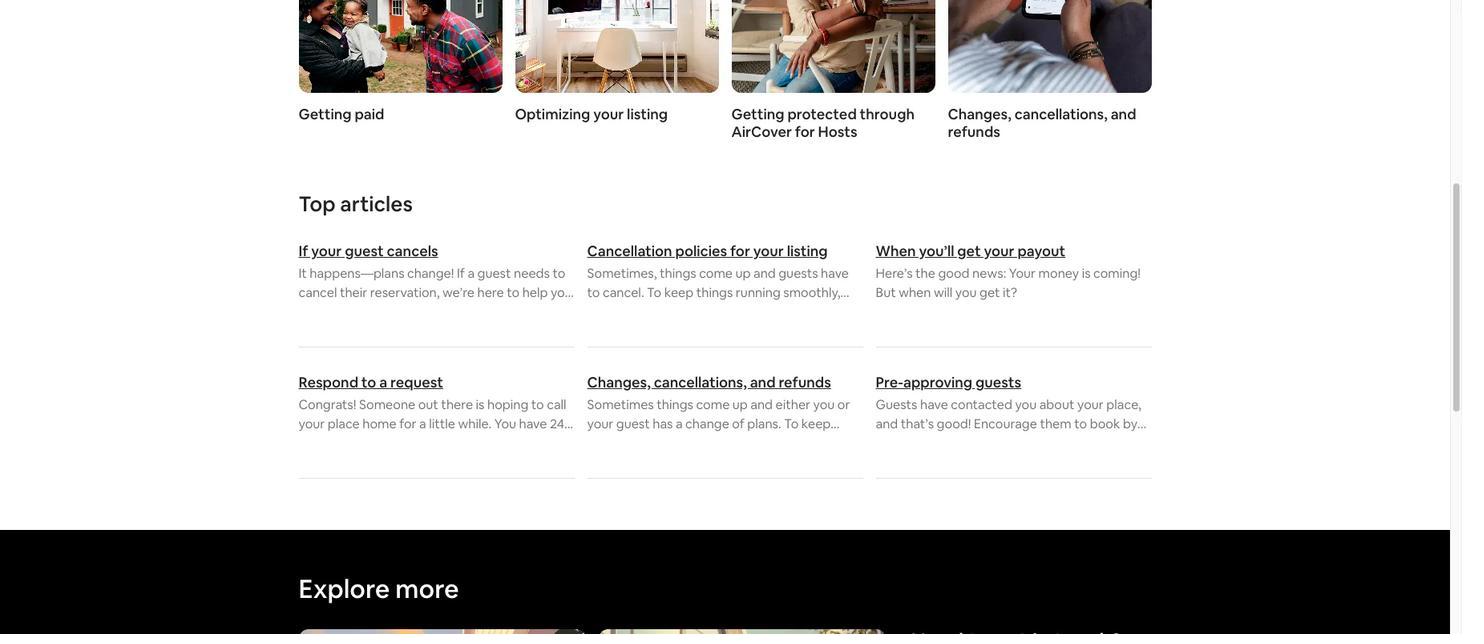 Task type: describe. For each thing, give the bounding box(es) containing it.
quick
[[337, 304, 369, 321]]

getting for getting protected through aircover for hosts
[[732, 105, 785, 123]]

either
[[776, 397, 811, 414]]

each
[[823, 304, 852, 321]]

that's
[[901, 416, 934, 433]]

hoping
[[487, 397, 529, 414]]

act
[[350, 435, 369, 452]]

have down 'approving'
[[920, 397, 948, 414]]

your inside "respond to a request congrats! someone out there is hoping to call your place home for a little while. you have 24 hours to act on requests before they expire, s…"
[[299, 416, 325, 433]]

it
[[299, 265, 307, 282]]

when
[[876, 242, 916, 261]]

policy
[[765, 304, 800, 321]]

before
[[444, 435, 484, 452]]

respond to a request link
[[299, 374, 574, 393]]

hours inside pre-approving guests guests have contacted you about your place, and that's good! encourage them to book by sending a pre-approval. they'll have 24 hours to conf…
[[1105, 435, 1138, 452]]

changes, for changes, cancellations, and refunds sometimes things come up and either you or your guest has a change of plans. to keep things running smoothly, here's helpful info on how to …
[[587, 374, 651, 392]]

a desk with a chair and a large computer monitor in a room with three windows. image
[[515, 0, 719, 93]]

contacted
[[951, 397, 1012, 414]]

payout
[[1018, 242, 1066, 261]]

they'll
[[1017, 435, 1055, 452]]

explore more
[[299, 573, 459, 606]]

happens—plans
[[310, 265, 405, 282]]

for left each
[[803, 304, 820, 321]]

is inside when you'll get your payout here's the good news: your money is coming! but when will you get it?
[[1082, 265, 1091, 282]]

your inside pre-approving guests guests have contacted you about your place, and that's good! encourage them to book by sending a pre-approval. they'll have 24 hours to conf…
[[1078, 397, 1104, 414]]

policies
[[675, 242, 727, 261]]

things up has
[[657, 397, 693, 414]]

changes, cancellations, and refunds
[[948, 105, 1136, 141]]

1 vertical spatial changes, cancellations, and refunds link
[[587, 374, 863, 393]]

for inside "respond to a request congrats! someone out there is hoping to call your place home for a little while. you have 24 hours to act on requests before they expire, s…"
[[399, 416, 417, 433]]

… inside changes, cancellations, and refunds sometimes things come up and either you or your guest has a change of plans. to keep things running smoothly, here's helpful info on how to …
[[631, 455, 640, 471]]

to inside 'cancellation policies for your listing sometimes, things come up and guests have to cancel. to keep things running smoothly, you can choose a cancellation policy for each of your …'
[[647, 285, 662, 301]]

optimizing your listing link
[[515, 0, 719, 123]]

with
[[299, 304, 324, 321]]

about
[[1040, 397, 1075, 414]]

to left act
[[334, 435, 347, 452]]

top
[[299, 191, 336, 218]]

sometimes,
[[587, 265, 657, 282]]

running inside changes, cancellations, and refunds sometimes things come up and either you or your guest has a change of plans. to keep things running smoothly, here's helpful info on how to …
[[627, 435, 671, 452]]

them
[[1040, 416, 1072, 433]]

when you'll get your payout here's the good news: your money is coming! but when will you get it?
[[876, 242, 1141, 301]]

to left call
[[531, 397, 544, 414]]

pre-
[[935, 435, 960, 452]]

good
[[938, 265, 970, 282]]

while.
[[458, 416, 492, 433]]

refunds for changes, cancellations, and refunds sometimes things come up and either you or your guest has a change of plans. to keep things running smoothly, here's helpful info on how to …
[[779, 374, 831, 392]]

to right needs
[[553, 265, 566, 282]]

through
[[860, 105, 915, 123]]

approval.
[[960, 435, 1014, 452]]

we're
[[443, 285, 475, 301]]

guest inside changes, cancellations, and refunds sometimes things come up and either you or your guest has a change of plans. to keep things running smoothly, here's helpful info on how to …
[[616, 416, 650, 433]]

cancellation policies for your listing link
[[587, 242, 863, 261]]

plans.
[[747, 416, 781, 433]]

1 horizontal spatial if
[[457, 265, 465, 282]]

getting paid
[[299, 105, 384, 123]]

if your guest cancels link
[[299, 242, 574, 261]]

cancel
[[299, 285, 337, 301]]

you inside pre-approving guests guests have contacted you about your place, and that's good! encourage them to book by sending a pre-approval. they'll have 24 hours to conf…
[[1015, 397, 1037, 414]]

here's
[[734, 435, 769, 452]]

more
[[395, 573, 459, 606]]

you'll
[[919, 242, 954, 261]]

hosts
[[818, 123, 857, 141]]

cancellation
[[691, 304, 762, 321]]

when
[[899, 285, 931, 301]]

keep inside 'cancellation policies for your listing sometimes, things come up and guests have to cancel. to keep things running smoothly, you can choose a cancellation policy for each of your …'
[[664, 285, 694, 301]]

0 horizontal spatial listing
[[627, 105, 668, 123]]

cancellations, for changes, cancellations, and refunds
[[1015, 105, 1108, 123]]

conf…
[[891, 455, 926, 471]]

on inside changes, cancellations, and refunds sometimes things come up and either you or your guest has a change of plans. to keep things running smoothly, here's helpful info on how to …
[[840, 435, 855, 452]]

for inside getting protected through aircover for hosts
[[795, 123, 815, 141]]

reservation,
[[370, 285, 440, 301]]

news:
[[973, 265, 1006, 282]]

encourage
[[974, 416, 1037, 433]]

your
[[1009, 265, 1036, 282]]

helpful
[[772, 435, 812, 452]]

24 inside pre-approving guests guests have contacted you about your place, and that's good! encourage them to book by sending a pre-approval. they'll have 24 hours to conf…
[[1088, 435, 1103, 452]]

your inside if your guest cancels it happens—plans change! if a guest needs to cancel their reservation, we're here to help you with a quick rebound.
[[311, 242, 342, 261]]

to inside 'cancellation policies for your listing sometimes, things come up and guests have to cancel. to keep things running smoothly, you can choose a cancellation policy for each of your …'
[[587, 285, 600, 301]]

money
[[1039, 265, 1079, 282]]

cancellations, for changes, cancellations, and refunds sometimes things come up and either you or your guest has a change of plans. to keep things running smoothly, here's helpful info on how to …
[[654, 374, 747, 392]]

how
[[587, 455, 612, 471]]

to up someone
[[361, 374, 376, 392]]

a up the we're
[[468, 265, 475, 282]]

there
[[441, 397, 473, 414]]

guests
[[876, 397, 918, 414]]

listing inside 'cancellation policies for your listing sometimes, things come up and guests have to cancel. to keep things running smoothly, you can choose a cancellation policy for each of your …'
[[787, 242, 828, 261]]

pre-approving guests guests have contacted you about your place, and that's good! encourage them to book by sending a pre-approval. they'll have 24 hours to conf…
[[876, 374, 1142, 471]]

cancel.
[[603, 285, 644, 301]]

sending
[[876, 435, 923, 452]]

requests
[[390, 435, 441, 452]]

approving
[[904, 374, 973, 392]]

choose
[[636, 304, 679, 321]]

relaxed airbnb host sitting at a dining room table with plants, art, and books displayed on the shelves behind her. image
[[732, 0, 935, 93]]

things down policies
[[660, 265, 696, 282]]

hours inside "respond to a request congrats! someone out there is hoping to call your place home for a little while. you have 24 hours to act on requests before they expire, s…"
[[299, 435, 332, 452]]

explore
[[299, 573, 390, 606]]

24 inside "respond to a request congrats! someone out there is hoping to call your place home for a little while. you have 24 hours to act on requests before they expire, s…"
[[550, 416, 564, 433]]

a inside pre-approving guests guests have contacted you about your place, and that's good! encourage them to book by sending a pre-approval. they'll have 24 hours to conf…
[[925, 435, 932, 452]]

… inside 'cancellation policies for your listing sometimes, things come up and guests have to cancel. to keep things running smoothly, you can choose a cancellation policy for each of your …'
[[632, 323, 641, 340]]

getting paid link
[[299, 0, 502, 123]]

pre-approving guests link
[[876, 374, 1152, 393]]

your right the optimizing at the top left of page
[[593, 105, 624, 123]]

you inside 'cancellation policies for your listing sometimes, things come up and guests have to cancel. to keep things running smoothly, you can choose a cancellation policy for each of your …'
[[587, 304, 609, 321]]

it?
[[1003, 285, 1017, 301]]

a left little
[[419, 416, 426, 433]]

aircover
[[732, 123, 792, 141]]

to inside changes, cancellations, and refunds sometimes things come up and either you or your guest has a change of plans. to keep things running smoothly, here's helpful info on how to …
[[615, 455, 628, 471]]

protected
[[788, 105, 857, 123]]

cancellation
[[587, 242, 672, 261]]

you
[[494, 416, 516, 433]]



Task type: vqa. For each thing, say whether or not it's contained in the screenshot.
Getting protected through AirCover for Hosts
yes



Task type: locate. For each thing, give the bounding box(es) containing it.
a inside changes, cancellations, and refunds sometimes things come up and either you or your guest has a change of plans. to keep things running smoothly, here's helpful info on how to …
[[676, 416, 683, 433]]

coming!
[[1094, 265, 1141, 282]]

getting left "protected"
[[732, 105, 785, 123]]

1 horizontal spatial getting
[[732, 105, 785, 123]]

they
[[487, 435, 513, 452]]

smoothly,
[[783, 285, 841, 301], [674, 435, 731, 452]]

if your guest cancels it happens—plans change! if a guest needs to cancel their reservation, we're here to help you with a quick rebound.
[[299, 242, 572, 321]]

has
[[653, 416, 673, 433]]

1 vertical spatial refunds
[[779, 374, 831, 392]]

have down them
[[1057, 435, 1085, 452]]

but
[[876, 285, 896, 301]]

your down the can on the left of page
[[602, 323, 629, 340]]

and inside changes, cancellations, and refunds
[[1111, 105, 1136, 123]]

hours down place
[[299, 435, 332, 452]]

0 horizontal spatial getting
[[299, 105, 352, 123]]

changes, cancellations, and refunds sometimes things come up and either you or your guest has a change of plans. to keep things running smoothly, here's helpful info on how to …
[[587, 374, 855, 471]]

0 vertical spatial 24
[[550, 416, 564, 433]]

get down news:
[[980, 285, 1000, 301]]

0 vertical spatial is
[[1082, 265, 1091, 282]]

0 vertical spatial to
[[647, 285, 662, 301]]

to down sending
[[876, 455, 889, 471]]

info
[[815, 435, 837, 452]]

changes, cancellations, and refunds link
[[948, 0, 1152, 141], [587, 374, 863, 393]]

getting protected through aircover for hosts
[[732, 105, 915, 141]]

guests up the policy
[[779, 265, 818, 282]]

home
[[363, 416, 397, 433]]

1 vertical spatial to
[[784, 416, 799, 433]]

1 vertical spatial changes,
[[587, 374, 651, 392]]

1 horizontal spatial running
[[736, 285, 781, 301]]

to inside changes, cancellations, and refunds sometimes things come up and either you or your guest has a change of plans. to keep things running smoothly, here's helpful info on how to …
[[784, 416, 799, 433]]

is right money
[[1082, 265, 1091, 282]]

have
[[821, 265, 849, 282], [920, 397, 948, 414], [519, 416, 547, 433], [1057, 435, 1085, 452]]

up up plans.
[[733, 397, 748, 414]]

0 horizontal spatial changes, cancellations, and refunds link
[[587, 374, 863, 393]]

you left or
[[813, 397, 835, 414]]

1 horizontal spatial changes,
[[948, 105, 1012, 123]]

1 vertical spatial get
[[980, 285, 1000, 301]]

you inside if your guest cancels it happens—plans change! if a guest needs to cancel their reservation, we're here to help you with a quick rebound.
[[551, 285, 572, 301]]

of inside 'cancellation policies for your listing sometimes, things come up and guests have to cancel. to keep things running smoothly, you can choose a cancellation policy for each of your …'
[[587, 323, 600, 340]]

here
[[477, 285, 504, 301]]

1 horizontal spatial cancellations,
[[1015, 105, 1108, 123]]

can
[[612, 304, 633, 321]]

1 horizontal spatial hours
[[1105, 435, 1138, 452]]

a left pre-
[[925, 435, 932, 452]]

1 vertical spatial is
[[476, 397, 485, 414]]

0 horizontal spatial to
[[647, 285, 662, 301]]

1 horizontal spatial smoothly,
[[783, 285, 841, 301]]

0 horizontal spatial changes,
[[587, 374, 651, 392]]

a up someone
[[379, 374, 387, 392]]

listing down the a desk with a chair and a large computer monitor in a room with three windows. image at the top of the page
[[627, 105, 668, 123]]

and inside 'cancellation policies for your listing sometimes, things come up and guests have to cancel. to keep things running smoothly, you can choose a cancellation policy for each of your …'
[[754, 265, 776, 282]]

keep up choose
[[664, 285, 694, 301]]

place
[[328, 416, 360, 433]]

have inside "respond to a request congrats! someone out there is hoping to call your place home for a little while. you have 24 hours to act on requests before they expire, s…"
[[519, 416, 547, 433]]

up
[[736, 265, 751, 282], [733, 397, 748, 414]]

0 horizontal spatial running
[[627, 435, 671, 452]]

the
[[916, 265, 936, 282]]

1 horizontal spatial changes, cancellations, and refunds link
[[948, 0, 1152, 141]]

0 vertical spatial guest
[[345, 242, 384, 261]]

guest up here
[[477, 265, 511, 282]]

guests up contacted
[[976, 374, 1022, 392]]

your down 'congrats!'
[[299, 416, 325, 433]]

1 vertical spatial smoothly,
[[674, 435, 731, 452]]

1 vertical spatial guests
[[976, 374, 1022, 392]]

24
[[550, 416, 564, 433], [1088, 435, 1103, 452]]

if
[[299, 242, 308, 261], [457, 265, 465, 282]]

0 horizontal spatial guest
[[345, 242, 384, 261]]

for
[[795, 123, 815, 141], [730, 242, 750, 261], [803, 304, 820, 321], [399, 416, 417, 433]]

refunds
[[948, 123, 1000, 141], [779, 374, 831, 392]]

if up it
[[299, 242, 308, 261]]

cancellations, up change
[[654, 374, 747, 392]]

you down good on the right of the page
[[955, 285, 977, 301]]

to left help
[[507, 285, 520, 301]]

refunds inside changes, cancellations, and refunds sometimes things come up and either you or your guest has a change of plans. to keep things running smoothly, here's helpful info on how to …
[[779, 374, 831, 392]]

smoothly, inside 'cancellation policies for your listing sometimes, things come up and guests have to cancel. to keep things running smoothly, you can choose a cancellation policy for each of your …'
[[783, 285, 841, 301]]

1 horizontal spatial listing
[[787, 242, 828, 261]]

come inside 'cancellation policies for your listing sometimes, things come up and guests have to cancel. to keep things running smoothly, you can choose a cancellation policy for each of your …'
[[699, 265, 733, 282]]

1 horizontal spatial of
[[732, 416, 745, 433]]

respond
[[299, 374, 358, 392]]

to left cancel.
[[587, 285, 600, 301]]

24 down book
[[1088, 435, 1103, 452]]

0 vertical spatial changes,
[[948, 105, 1012, 123]]

a person looking at the airbnb app on their cell phone. image
[[948, 0, 1152, 93]]

and inside pre-approving guests guests have contacted you about your place, and that's good! encourage them to book by sending a pre-approval. they'll have 24 hours to conf…
[[876, 416, 898, 433]]

cancellations, inside changes, cancellations, and refunds
[[1015, 105, 1108, 123]]

0 vertical spatial smoothly,
[[783, 285, 841, 301]]

smoothly, down change
[[674, 435, 731, 452]]

to up helpful
[[784, 416, 799, 433]]

guests inside pre-approving guests guests have contacted you about your place, and that's good! encourage them to book by sending a pre-approval. they'll have 24 hours to conf…
[[976, 374, 1022, 392]]

on right info
[[840, 435, 855, 452]]

0 horizontal spatial of
[[587, 323, 600, 340]]

0 vertical spatial get
[[958, 242, 981, 261]]

your
[[593, 105, 624, 123], [311, 242, 342, 261], [753, 242, 784, 261], [984, 242, 1015, 261], [602, 323, 629, 340], [1078, 397, 1104, 414], [299, 416, 325, 433], [587, 416, 614, 433]]

1 hours from the left
[[299, 435, 332, 452]]

your up news:
[[984, 242, 1015, 261]]

cancellations,
[[1015, 105, 1108, 123], [654, 374, 747, 392]]

listing up the policy
[[787, 242, 828, 261]]

of up here's
[[732, 416, 745, 433]]

0 vertical spatial running
[[736, 285, 781, 301]]

to left book
[[1074, 416, 1087, 433]]

congrats!
[[299, 397, 356, 414]]

0 horizontal spatial guests
[[779, 265, 818, 282]]

guests
[[779, 265, 818, 282], [976, 374, 1022, 392]]

keep inside changes, cancellations, and refunds sometimes things come up and either you or your guest has a change of plans. to keep things running smoothly, here's helpful info on how to …
[[802, 416, 831, 433]]

2 on from the left
[[840, 435, 855, 452]]

of inside changes, cancellations, and refunds sometimes things come up and either you or your guest has a change of plans. to keep things running smoothly, here's helpful info on how to …
[[732, 416, 745, 433]]

your inside when you'll get your payout here's the good news: your money is coming! but when will you get it?
[[984, 242, 1015, 261]]

guests inside 'cancellation policies for your listing sometimes, things come up and guests have to cancel. to keep things running smoothly, you can choose a cancellation policy for each of your …'
[[779, 265, 818, 282]]

smoothly, inside changes, cancellations, and refunds sometimes things come up and either you or your guest has a change of plans. to keep things running smoothly, here's helpful info on how to …
[[674, 435, 731, 452]]

articles
[[340, 191, 413, 218]]

and
[[1111, 105, 1136, 123], [754, 265, 776, 282], [750, 374, 776, 392], [751, 397, 773, 414], [876, 416, 898, 433]]

sometimes
[[587, 397, 654, 414]]

running inside 'cancellation policies for your listing sometimes, things come up and guests have to cancel. to keep things running smoothly, you can choose a cancellation policy for each of your …'
[[736, 285, 781, 301]]

1 horizontal spatial guest
[[477, 265, 511, 282]]

0 vertical spatial keep
[[664, 285, 694, 301]]

getting left the 'paid'
[[299, 105, 352, 123]]

refunds inside changes, cancellations, and refunds
[[948, 123, 1000, 141]]

paid
[[355, 105, 384, 123]]

expire,
[[516, 435, 556, 452]]

someone
[[359, 397, 415, 414]]

0 vertical spatial listing
[[627, 105, 668, 123]]

up down cancellation policies for your listing link
[[736, 265, 751, 282]]

is up while.
[[476, 397, 485, 414]]

1 vertical spatial up
[[733, 397, 748, 414]]

change
[[686, 416, 729, 433]]

up inside 'cancellation policies for your listing sometimes, things come up and guests have to cancel. to keep things running smoothly, you can choose a cancellation policy for each of your …'
[[736, 265, 751, 282]]

come up change
[[696, 397, 730, 414]]

0 horizontal spatial keep
[[664, 285, 694, 301]]

1 vertical spatial 24
[[1088, 435, 1103, 452]]

0 vertical spatial guests
[[779, 265, 818, 282]]

1 vertical spatial listing
[[787, 242, 828, 261]]

you inside when you'll get your payout here's the good news: your money is coming! but when will you get it?
[[955, 285, 977, 301]]

top articles
[[299, 191, 413, 218]]

… right the how
[[631, 455, 640, 471]]

0 vertical spatial changes, cancellations, and refunds link
[[948, 0, 1152, 141]]

keep
[[664, 285, 694, 301], [802, 416, 831, 433]]

changes, inside changes, cancellations, and refunds
[[948, 105, 1012, 123]]

will
[[934, 285, 953, 301]]

have up expire,
[[519, 416, 547, 433]]

place,
[[1107, 397, 1142, 414]]

1 horizontal spatial 24
[[1088, 435, 1103, 452]]

little
[[429, 416, 455, 433]]

you right help
[[551, 285, 572, 301]]

cancellations, down "a person looking at the airbnb app on their cell phone." image
[[1015, 105, 1108, 123]]

book
[[1090, 416, 1120, 433]]

get up good on the right of the page
[[958, 242, 981, 261]]

refunds for changes, cancellations, and refunds
[[948, 123, 1000, 141]]

1 vertical spatial …
[[631, 455, 640, 471]]

2 vertical spatial guest
[[616, 416, 650, 433]]

cancellation policies for your listing sometimes, things come up and guests have to cancel. to keep things running smoothly, you can choose a cancellation policy for each of your …
[[587, 242, 852, 340]]

… down the can on the left of page
[[632, 323, 641, 340]]

to up choose
[[647, 285, 662, 301]]

of down 'sometimes,'
[[587, 323, 600, 340]]

0 vertical spatial if
[[299, 242, 308, 261]]

1 on from the left
[[372, 435, 387, 452]]

0 vertical spatial come
[[699, 265, 733, 282]]

cancels
[[387, 242, 438, 261]]

on down home
[[372, 435, 387, 452]]

running up the policy
[[736, 285, 781, 301]]

1 vertical spatial guest
[[477, 265, 511, 282]]

your down sometimes
[[587, 416, 614, 433]]

a
[[468, 265, 475, 282], [327, 304, 334, 321], [682, 304, 688, 321], [379, 374, 387, 392], [419, 416, 426, 433], [676, 416, 683, 433], [925, 435, 932, 452]]

0 horizontal spatial on
[[372, 435, 387, 452]]

getting for getting paid
[[299, 105, 352, 123]]

call
[[547, 397, 567, 414]]

is inside "respond to a request congrats! someone out there is hoping to call your place home for a little while. you have 24 hours to act on requests before they expire, s…"
[[476, 397, 485, 414]]

come inside changes, cancellations, and refunds sometimes things come up and either you or your guest has a change of plans. to keep things running smoothly, here's helpful info on how to …
[[696, 397, 730, 414]]

changes, for changes, cancellations, and refunds
[[948, 105, 1012, 123]]

pre-
[[876, 374, 904, 392]]

0 vertical spatial refunds
[[948, 123, 1000, 141]]

getting
[[299, 105, 352, 123], [732, 105, 785, 123]]

…
[[632, 323, 641, 340], [631, 455, 640, 471]]

up inside changes, cancellations, and refunds sometimes things come up and either you or your guest has a change of plans. to keep things running smoothly, here's helpful info on how to …
[[733, 397, 748, 414]]

guest down sometimes
[[616, 416, 650, 433]]

2 hours from the left
[[1105, 435, 1138, 452]]

to right the how
[[615, 455, 628, 471]]

on inside "respond to a request congrats! someone out there is hoping to call your place home for a little while. you have 24 hours to act on requests before they expire, s…"
[[372, 435, 387, 452]]

1 horizontal spatial guests
[[976, 374, 1022, 392]]

0 horizontal spatial hours
[[299, 435, 332, 452]]

you inside changes, cancellations, and refunds sometimes things come up and either you or your guest has a change of plans. to keep things running smoothly, here's helpful info on how to …
[[813, 397, 835, 414]]

your up happens—plans
[[311, 242, 342, 261]]

1 vertical spatial running
[[627, 435, 671, 452]]

0 horizontal spatial cancellations,
[[654, 374, 747, 392]]

your inside changes, cancellations, and refunds sometimes things come up and either you or your guest has a change of plans. to keep things running smoothly, here's helpful info on how to …
[[587, 416, 614, 433]]

0 vertical spatial cancellations,
[[1015, 105, 1108, 123]]

hours down the by
[[1105, 435, 1138, 452]]

if up the we're
[[457, 265, 465, 282]]

0 vertical spatial up
[[736, 265, 751, 282]]

you
[[551, 285, 572, 301], [955, 285, 977, 301], [587, 304, 609, 321], [813, 397, 835, 414], [1015, 397, 1037, 414]]

1 horizontal spatial keep
[[802, 416, 831, 433]]

or
[[838, 397, 850, 414]]

0 horizontal spatial refunds
[[779, 374, 831, 392]]

0 horizontal spatial is
[[476, 397, 485, 414]]

come
[[699, 265, 733, 282], [696, 397, 730, 414]]

your up book
[[1078, 397, 1104, 414]]

needs
[[514, 265, 550, 282]]

changes, inside changes, cancellations, and refunds sometimes things come up and either you or your guest has a change of plans. to keep things running smoothly, here's helpful info on how to …
[[587, 374, 651, 392]]

get
[[958, 242, 981, 261], [980, 285, 1000, 301]]

1 vertical spatial of
[[732, 416, 745, 433]]

is
[[1082, 265, 1091, 282], [476, 397, 485, 414]]

here's
[[876, 265, 913, 282]]

1 vertical spatial keep
[[802, 416, 831, 433]]

you down pre-approving guests link
[[1015, 397, 1037, 414]]

0 vertical spatial of
[[587, 323, 600, 340]]

respond to a request congrats! someone out there is hoping to call your place home for a little while. you have 24 hours to act on requests before they expire, s…
[[299, 374, 573, 452]]

guest
[[345, 242, 384, 261], [477, 265, 511, 282], [616, 416, 650, 433]]

have up each
[[821, 265, 849, 282]]

cancellations, inside changes, cancellations, and refunds sometimes things come up and either you or your guest has a change of plans. to keep things running smoothly, here's helpful info on how to …
[[654, 374, 747, 392]]

2 horizontal spatial guest
[[616, 416, 650, 433]]

you left the can on the left of page
[[587, 304, 609, 321]]

2 getting from the left
[[732, 105, 785, 123]]

change!
[[407, 265, 454, 282]]

1 horizontal spatial refunds
[[948, 123, 1000, 141]]

their
[[340, 285, 367, 301]]

0 vertical spatial …
[[632, 323, 641, 340]]

smoothly, up each
[[783, 285, 841, 301]]

when you'll get your payout link
[[876, 242, 1152, 261]]

1 vertical spatial come
[[696, 397, 730, 414]]

help
[[522, 285, 548, 301]]

things up the cancellation
[[696, 285, 733, 301]]

1 getting from the left
[[299, 105, 352, 123]]

by
[[1123, 416, 1138, 433]]

have inside 'cancellation policies for your listing sometimes, things come up and guests have to cancel. to keep things running smoothly, you can choose a cancellation policy for each of your …'
[[821, 265, 849, 282]]

guest up happens—plans
[[345, 242, 384, 261]]

getting protected through aircover for hosts link
[[732, 0, 935, 141]]

for left 'hosts'
[[795, 123, 815, 141]]

24 down call
[[550, 416, 564, 433]]

1 horizontal spatial to
[[784, 416, 799, 433]]

1 vertical spatial if
[[457, 265, 465, 282]]

things
[[660, 265, 696, 282], [696, 285, 733, 301], [657, 397, 693, 414], [587, 435, 624, 452]]

a right has
[[676, 416, 683, 433]]

a right with
[[327, 304, 334, 321]]

keep up info
[[802, 416, 831, 433]]

things up the how
[[587, 435, 624, 452]]

your up the policy
[[753, 242, 784, 261]]

for up requests
[[399, 416, 417, 433]]

0 horizontal spatial smoothly,
[[674, 435, 731, 452]]

1 vertical spatial cancellations,
[[654, 374, 747, 392]]

on
[[372, 435, 387, 452], [840, 435, 855, 452]]

getting inside getting protected through aircover for hosts
[[732, 105, 785, 123]]

0 horizontal spatial if
[[299, 242, 308, 261]]

for right policies
[[730, 242, 750, 261]]

two adults and a child, laughing, outside a barn-shaped house in the forest. image
[[299, 0, 502, 93]]

running down has
[[627, 435, 671, 452]]

a inside 'cancellation policies for your listing sometimes, things come up and guests have to cancel. to keep things running smoothly, you can choose a cancellation policy for each of your …'
[[682, 304, 688, 321]]

1 horizontal spatial on
[[840, 435, 855, 452]]

a right choose
[[682, 304, 688, 321]]

optimizing
[[515, 105, 590, 123]]

come down cancellation policies for your listing link
[[699, 265, 733, 282]]

changes,
[[948, 105, 1012, 123], [587, 374, 651, 392]]

0 horizontal spatial 24
[[550, 416, 564, 433]]

1 horizontal spatial is
[[1082, 265, 1091, 282]]

optimizing your listing
[[515, 105, 668, 123]]



